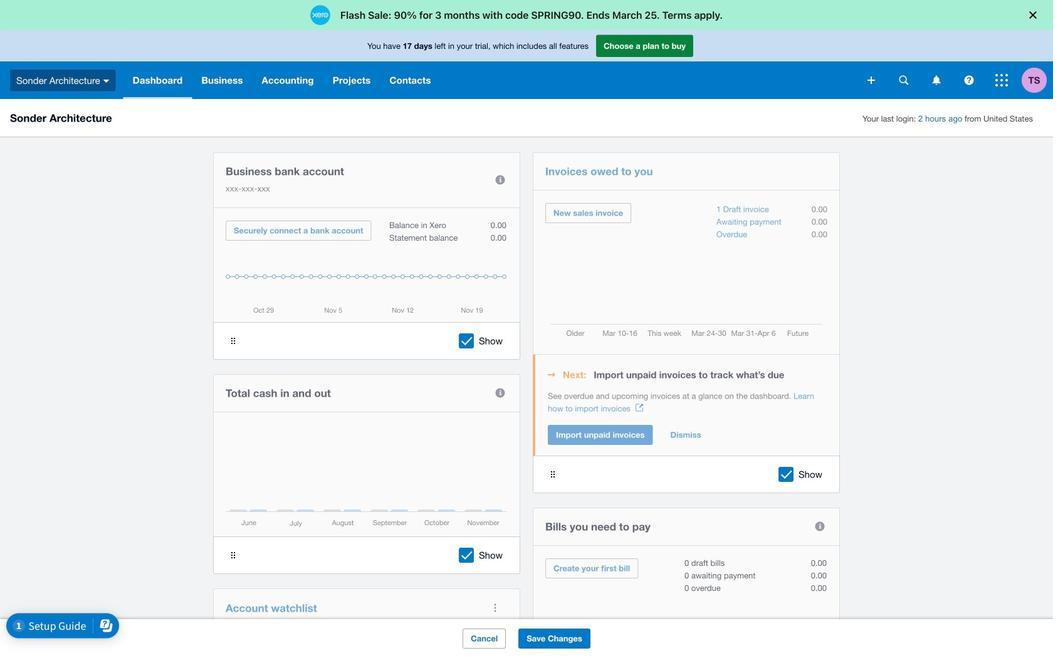 Task type: locate. For each thing, give the bounding box(es) containing it.
0 horizontal spatial svg image
[[900, 76, 909, 85]]

1 horizontal spatial svg image
[[965, 76, 974, 85]]

dialog
[[0, 0, 1054, 30]]

svg image
[[996, 74, 1009, 87], [933, 76, 941, 85], [868, 77, 876, 84], [103, 79, 110, 83]]

1 svg image from the left
[[900, 76, 909, 85]]

svg image
[[900, 76, 909, 85], [965, 76, 974, 85]]

banner
[[0, 30, 1054, 99]]



Task type: describe. For each thing, give the bounding box(es) containing it.
2 svg image from the left
[[965, 76, 974, 85]]

panel body document
[[548, 390, 828, 415]]

opens in a new tab image
[[636, 404, 643, 412]]



Task type: vqa. For each thing, say whether or not it's contained in the screenshot.
the left to
no



